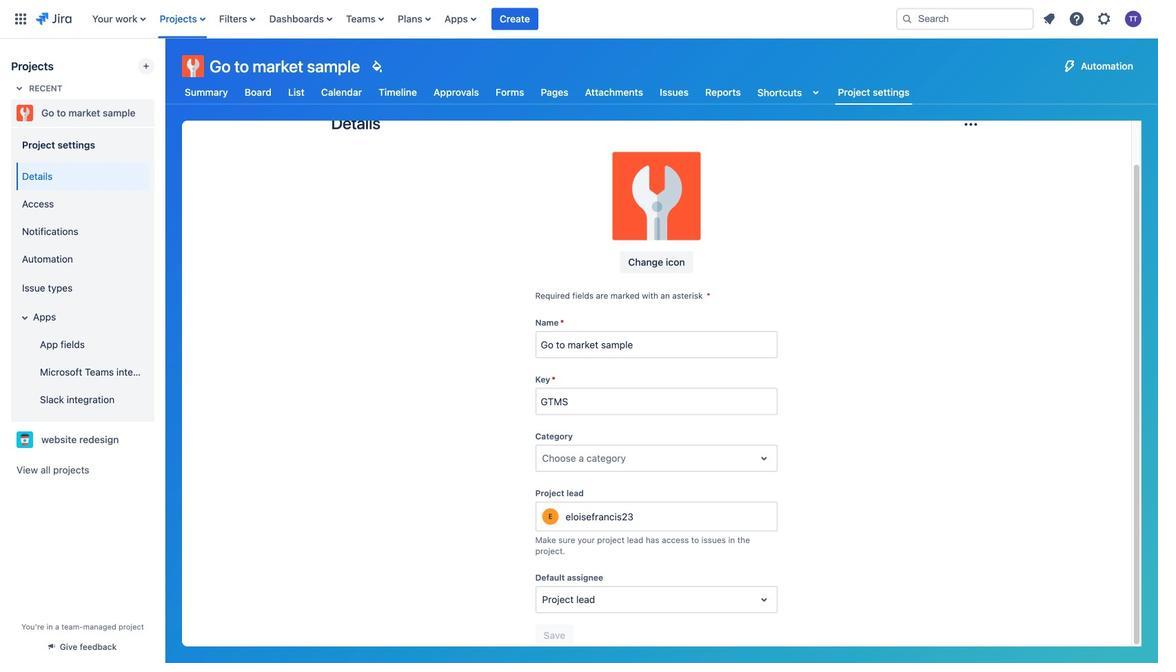 Task type: describe. For each thing, give the bounding box(es) containing it.
set project background image
[[368, 58, 385, 74]]

sidebar navigation image
[[150, 55, 181, 83]]

2 group from the top
[[14, 159, 149, 418]]

help image
[[1069, 11, 1085, 27]]

1 group from the top
[[14, 127, 149, 422]]

more image
[[963, 116, 979, 133]]

add to starred image
[[150, 432, 167, 448]]

project avatar image
[[613, 152, 701, 240]]

collapse recent projects image
[[11, 80, 28, 97]]

open image
[[756, 450, 773, 467]]

automation image
[[1062, 58, 1078, 74]]

expand image
[[17, 310, 33, 326]]

Search field
[[896, 8, 1034, 30]]



Task type: vqa. For each thing, say whether or not it's contained in the screenshot.
open icon
yes



Task type: locate. For each thing, give the bounding box(es) containing it.
0 horizontal spatial list
[[85, 0, 885, 38]]

tab list
[[174, 80, 921, 105]]

add to starred image
[[150, 105, 167, 121]]

appswitcher icon image
[[12, 11, 29, 27]]

settings image
[[1096, 11, 1113, 27]]

primary element
[[8, 0, 885, 38]]

None text field
[[542, 452, 545, 465], [542, 593, 545, 607], [542, 452, 545, 465], [542, 593, 545, 607]]

your profile and settings image
[[1125, 11, 1142, 27]]

list
[[85, 0, 885, 38], [1037, 7, 1150, 31]]

banner
[[0, 0, 1158, 39]]

notifications image
[[1041, 11, 1058, 27]]

group
[[14, 127, 149, 422], [14, 159, 149, 418]]

jira image
[[36, 11, 72, 27], [36, 11, 72, 27]]

None search field
[[896, 8, 1034, 30]]

list item
[[491, 0, 538, 38]]

None field
[[537, 332, 777, 357], [537, 389, 777, 414], [537, 332, 777, 357], [537, 389, 777, 414]]

create project image
[[141, 61, 152, 72]]

1 horizontal spatial list
[[1037, 7, 1150, 31]]

open image
[[756, 592, 773, 608]]

search image
[[902, 13, 913, 24]]



